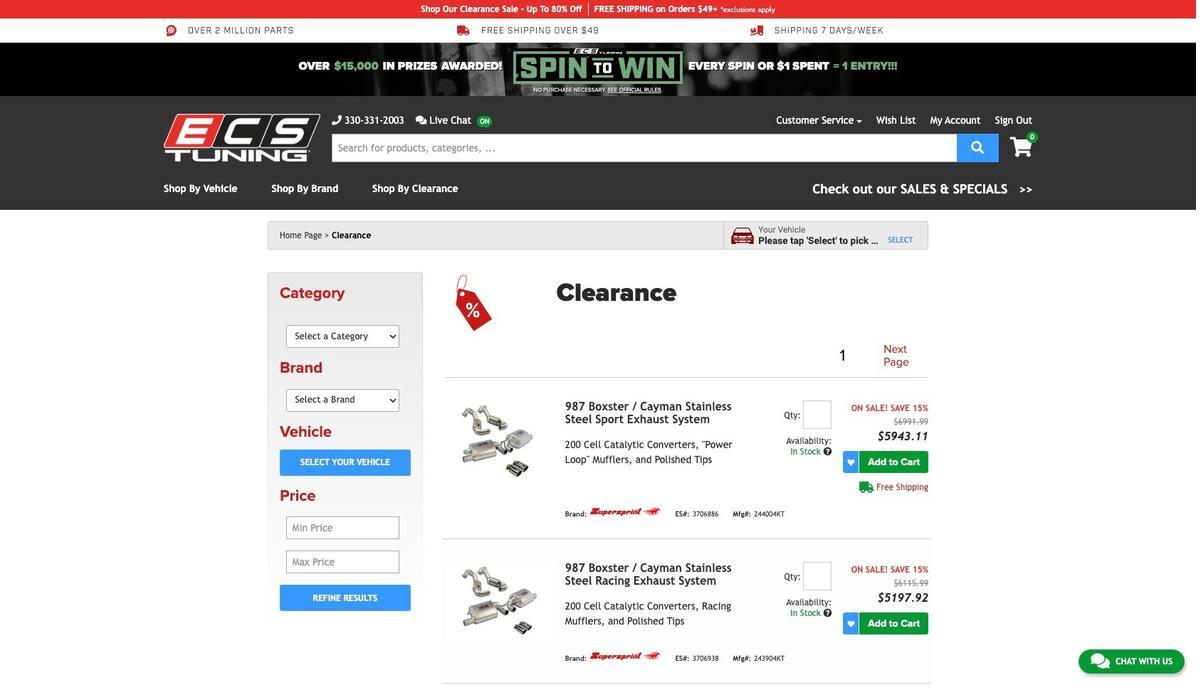 Task type: locate. For each thing, give the bounding box(es) containing it.
paginated product list navigation navigation
[[557, 341, 929, 372]]

question circle image
[[823, 448, 832, 457], [823, 610, 832, 618]]

add to wish list image
[[848, 459, 855, 466]]

2 supersprint - corporate logo image from the top
[[590, 652, 661, 662]]

0 vertical spatial question circle image
[[823, 448, 832, 457]]

Search text field
[[332, 134, 957, 162]]

comments image
[[1091, 653, 1110, 670]]

es#3706938 - 243904kt - 987 boxster / cayman stainless steel racing exhaust system - 200 cell catalytic converters, racing mufflers, and polished tips - supersprint - porsche image
[[446, 563, 554, 644]]

1 vertical spatial supersprint - corporate logo image
[[590, 652, 661, 662]]

add to wish list image
[[848, 621, 855, 628]]

supersprint - corporate logo image
[[590, 508, 661, 517], [590, 652, 661, 662]]

comments image
[[416, 115, 427, 125]]

supersprint - corporate logo image for es#3706938 - 243904kt - 987 boxster / cayman stainless steel racing exhaust system - 200 cell catalytic converters, racing mufflers, and polished tips - supersprint - porsche image
[[590, 652, 661, 662]]

1 question circle image from the top
[[823, 448, 832, 457]]

None number field
[[804, 401, 832, 430], [804, 563, 832, 591], [804, 401, 832, 430], [804, 563, 832, 591]]

2 question circle image from the top
[[823, 610, 832, 618]]

1 vertical spatial question circle image
[[823, 610, 832, 618]]

0 vertical spatial supersprint - corporate logo image
[[590, 508, 661, 517]]

1 supersprint - corporate logo image from the top
[[590, 508, 661, 517]]

Max Price number field
[[286, 551, 400, 574]]

supersprint - corporate logo image for es#3706886 - 244004kt - 987 boxster / cayman stainless steel sport exhaust system - 200 cell catalytic converters, "power loop" mufflers, and polished tips - supersprint - porsche image
[[590, 508, 661, 517]]

question circle image for add to wish list image
[[823, 448, 832, 457]]



Task type: vqa. For each thing, say whether or not it's contained in the screenshot.
topmost Supersprint - Corporate Logo
yes



Task type: describe. For each thing, give the bounding box(es) containing it.
question circle image for add to wish list icon
[[823, 610, 832, 618]]

ecs tuning 'spin to win' contest logo image
[[513, 48, 683, 84]]

shopping cart image
[[1010, 137, 1033, 157]]

Min Price number field
[[286, 517, 400, 540]]

es#3706886 - 244004kt - 987 boxster / cayman stainless steel sport exhaust system - 200 cell catalytic converters, "power loop" mufflers, and polished tips - supersprint - porsche image
[[446, 401, 554, 482]]

search image
[[972, 141, 984, 153]]

ecs tuning image
[[164, 114, 320, 162]]

phone image
[[332, 115, 342, 125]]



